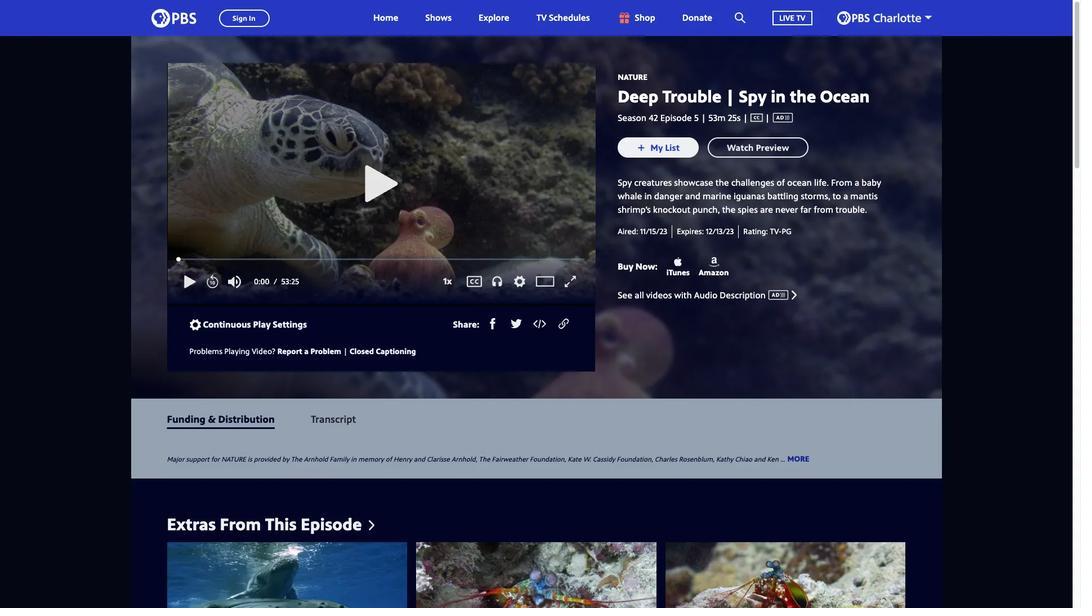 Task type: vqa. For each thing, say whether or not it's contained in the screenshot.
middle and
yes



Task type: describe. For each thing, give the bounding box(es) containing it.
25s
[[728, 111, 741, 124]]

family
[[330, 454, 349, 464]]

and for henry
[[414, 454, 425, 464]]

0 horizontal spatial episode
[[301, 512, 362, 535]]

twitter image
[[511, 318, 522, 330]]

1 the from the left
[[291, 454, 302, 464]]

amazon link
[[699, 256, 729, 278]]

home link
[[362, 0, 410, 36]]

1 vertical spatial the
[[716, 176, 729, 189]]

of inside spy creatures showcase the challenges of ocean life. from a baby whale in danger and marine iguanas battling storms, to a mantis shrimp's knockout punch, the spies are never far from trouble.
[[777, 176, 785, 189]]

tv schedules
[[536, 11, 590, 24]]

share:
[[453, 318, 479, 331]]

arnhold
[[304, 454, 328, 464]]

tv-
[[770, 226, 782, 237]]

spy inside spy creatures showcase the challenges of ocean life. from a baby whale in danger and marine iguanas battling storms, to a mantis shrimp's knockout punch, the spies are never far from trouble.
[[618, 176, 632, 189]]

cassidy
[[593, 454, 615, 464]]

punch,
[[693, 203, 720, 216]]

shop link
[[606, 0, 667, 36]]

spy creatures showcase the challenges of ocean life. from a baby whale in danger and marine iguanas battling storms, to a mantis shrimp's knockout punch, the spies are never far from trouble.
[[618, 176, 881, 216]]

showcase
[[674, 176, 713, 189]]

storms,
[[801, 190, 830, 202]]

play
[[253, 318, 271, 331]]

trouble
[[662, 84, 722, 107]]

transcript
[[311, 412, 356, 426]]

knockout
[[653, 203, 690, 216]]

funding
[[167, 412, 206, 426]]

marine
[[703, 190, 731, 202]]

see all videos with audio description link
[[618, 287, 906, 304]]

2 vertical spatial a
[[304, 345, 309, 356]]

playing
[[224, 345, 250, 356]]

video thumbnail: nature this creature packs the most powerful punch in the world image
[[665, 542, 906, 608]]

42
[[649, 111, 658, 124]]

expires:
[[677, 226, 704, 237]]

all
[[635, 289, 644, 301]]

baby
[[862, 176, 881, 189]]

2 vertical spatial the
[[722, 203, 736, 216]]

season
[[618, 111, 647, 124]]

…
[[780, 454, 785, 464]]

from
[[814, 203, 833, 216]]

by
[[282, 454, 289, 464]]

chiao
[[735, 454, 752, 464]]

live tv link
[[761, 0, 824, 36]]

| down nature deep trouble | spy in the ocean
[[741, 111, 750, 124]]

shows link
[[414, 0, 463, 36]]

problems playing video? report a problem | closed captioning
[[189, 345, 416, 356]]

arnhold,
[[452, 454, 477, 464]]

aired:           11/15/23
[[618, 226, 667, 237]]

memory
[[358, 454, 384, 464]]

for
[[211, 454, 220, 464]]

| left closed
[[343, 345, 348, 356]]

whale
[[618, 190, 642, 202]]

w.
[[583, 454, 591, 464]]

in inside major support for nature is provided by the arnhold family in memory of henry and clarisse arnhold, the fairweather foundation, kate w. cassidy foundation, charles rosenblum, kathy chiao and ken … more
[[351, 454, 357, 464]]

kathy
[[716, 454, 733, 464]]

donate link
[[671, 0, 724, 36]]

distribution
[[218, 412, 275, 426]]

mantis
[[850, 190, 878, 202]]

the inside nature deep trouble | spy in the ocean
[[790, 84, 816, 107]]

see all videos with audio description
[[618, 289, 766, 301]]

1 vertical spatial from
[[220, 512, 261, 535]]

trouble.
[[836, 203, 867, 216]]

buy now:
[[618, 260, 658, 273]]

to
[[833, 190, 841, 202]]

video?
[[252, 345, 275, 356]]

| right 25s
[[763, 111, 772, 124]]

transcript link
[[311, 412, 356, 426]]

henry
[[394, 454, 412, 464]]

from inside spy creatures showcase the challenges of ocean life. from a baby whale in danger and marine iguanas battling storms, to a mantis shrimp's knockout punch, the spies are never far from trouble.
[[831, 176, 852, 189]]

more
[[787, 453, 809, 464]]

with
[[674, 289, 692, 301]]

description
[[720, 289, 766, 301]]

search image
[[735, 12, 746, 23]]

shows
[[425, 11, 452, 24]]

report
[[277, 345, 302, 356]]

problems
[[189, 345, 222, 356]]

charles
[[655, 454, 677, 464]]

pg
[[782, 226, 792, 237]]

ocean
[[820, 84, 870, 107]]

0 vertical spatial a
[[855, 176, 859, 189]]

danger
[[654, 190, 683, 202]]

facebook image
[[487, 318, 498, 330]]

pbs image
[[151, 5, 196, 31]]

12/13/23
[[706, 226, 734, 237]]

nature deep trouble | spy in the ocean
[[618, 72, 870, 107]]

funding & distribution
[[167, 412, 275, 426]]

5
[[694, 111, 699, 124]]

iguanas
[[734, 190, 765, 202]]

itunes
[[667, 267, 690, 277]]

is
[[248, 454, 252, 464]]

explore
[[479, 11, 509, 24]]

shop
[[635, 11, 655, 24]]

0 horizontal spatial tv
[[536, 11, 547, 24]]

never
[[775, 203, 798, 216]]

nature
[[221, 454, 246, 464]]

life.
[[814, 176, 829, 189]]

clarisse
[[427, 454, 450, 464]]

rosenblum,
[[679, 454, 715, 464]]



Task type: locate. For each thing, give the bounding box(es) containing it.
spy
[[739, 84, 767, 107], [618, 176, 632, 189]]

1 vertical spatial in
[[644, 190, 652, 202]]

provided
[[254, 454, 280, 464]]

this
[[265, 512, 297, 535]]

| up 25s
[[726, 84, 735, 107]]

spy inside nature deep trouble | spy in the ocean
[[739, 84, 767, 107]]

kate
[[568, 454, 582, 464]]

1 horizontal spatial the
[[479, 454, 490, 464]]

tv right live
[[796, 12, 806, 23]]

2 vertical spatial in
[[351, 454, 357, 464]]

the
[[291, 454, 302, 464], [479, 454, 490, 464]]

the right by
[[291, 454, 302, 464]]

the down the marine
[[722, 203, 736, 216]]

and
[[685, 190, 700, 202], [414, 454, 425, 464], [754, 454, 765, 464]]

episode right this
[[301, 512, 362, 535]]

in inside nature deep trouble | spy in the ocean
[[771, 84, 786, 107]]

0 vertical spatial from
[[831, 176, 852, 189]]

episode
[[660, 111, 692, 124], [301, 512, 362, 535]]

the
[[790, 84, 816, 107], [716, 176, 729, 189], [722, 203, 736, 216]]

live tv
[[779, 12, 806, 23]]

|
[[726, 84, 735, 107], [701, 111, 706, 124], [741, 111, 750, 124], [763, 111, 772, 124], [343, 345, 348, 356]]

| right 5
[[701, 111, 706, 124]]

1 horizontal spatial episode
[[660, 111, 692, 124]]

tab list containing funding & distribution
[[131, 399, 942, 439]]

2 horizontal spatial and
[[754, 454, 765, 464]]

more button
[[785, 453, 809, 465]]

episode left 5
[[660, 111, 692, 124]]

live
[[779, 12, 795, 23]]

home
[[373, 11, 398, 24]]

pbs charlotte image
[[837, 11, 921, 25]]

far
[[800, 203, 812, 216]]

1 horizontal spatial a
[[843, 190, 848, 202]]

report a problem button
[[277, 344, 341, 358]]

tv
[[536, 11, 547, 24], [796, 12, 806, 23]]

0 vertical spatial of
[[777, 176, 785, 189]]

0 horizontal spatial a
[[304, 345, 309, 356]]

extras from this episode link
[[167, 512, 374, 535]]

0 horizontal spatial and
[[414, 454, 425, 464]]

and inside spy creatures showcase the challenges of ocean life. from a baby whale in danger and marine iguanas battling storms, to a mantis shrimp's knockout punch, the spies are never far from trouble.
[[685, 190, 700, 202]]

| inside nature deep trouble | spy in the ocean
[[726, 84, 735, 107]]

creatures
[[634, 176, 672, 189]]

spies
[[738, 203, 758, 216]]

major support for nature is provided by the arnhold family in memory of henry and clarisse arnhold, the fairweather foundation, kate w. cassidy foundation, charles rosenblum, kathy chiao and ken … more
[[167, 453, 809, 464]]

amazon
[[699, 267, 729, 277]]

spy up the whale
[[618, 176, 632, 189]]

from up to
[[831, 176, 852, 189]]

captioning
[[376, 345, 416, 356]]

0 horizontal spatial of
[[386, 454, 392, 464]]

a left baby
[[855, 176, 859, 189]]

0 vertical spatial in
[[771, 84, 786, 107]]

1 horizontal spatial and
[[685, 190, 700, 202]]

1 foundation, from the left
[[530, 454, 566, 464]]

of
[[777, 176, 785, 189], [386, 454, 392, 464]]

donate
[[682, 11, 712, 24]]

closed
[[350, 345, 374, 356]]

tv schedules link
[[525, 0, 601, 36]]

closed captioning link
[[350, 345, 416, 356]]

in inside spy creatures showcase the challenges of ocean life. from a baby whale in danger and marine iguanas battling storms, to a mantis shrimp's knockout punch, the spies are never far from trouble.
[[644, 190, 652, 202]]

settings
[[273, 318, 307, 331]]

0 horizontal spatial foundation,
[[530, 454, 566, 464]]

shrimp's
[[618, 203, 651, 216]]

2 foundation, from the left
[[617, 454, 653, 464]]

the up the marine
[[716, 176, 729, 189]]

foundation, right cassidy
[[617, 454, 653, 464]]

video thumbnail: nature mother humpback protects calf from males image
[[167, 542, 407, 608]]

0 vertical spatial the
[[790, 84, 816, 107]]

season 42 episode 5 | 53m 25s
[[618, 111, 741, 124]]

1 vertical spatial a
[[843, 190, 848, 202]]

2 horizontal spatial in
[[771, 84, 786, 107]]

videos
[[646, 289, 672, 301]]

challenges
[[731, 176, 774, 189]]

from left this
[[220, 512, 261, 535]]

video thumbnail: nature preview of spy in the ocean: deep trouble image
[[416, 542, 656, 608]]

spy up 25s
[[739, 84, 767, 107]]

1 horizontal spatial foundation,
[[617, 454, 653, 464]]

tab list
[[131, 399, 942, 439]]

the right arnhold,
[[479, 454, 490, 464]]

and left the ken
[[754, 454, 765, 464]]

support
[[186, 454, 209, 464]]

and down showcase
[[685, 190, 700, 202]]

problem
[[310, 345, 341, 356]]

from
[[831, 176, 852, 189], [220, 512, 261, 535]]

1 horizontal spatial tv
[[796, 12, 806, 23]]

foundation,
[[530, 454, 566, 464], [617, 454, 653, 464]]

deep
[[618, 84, 658, 107]]

now:
[[636, 260, 658, 273]]

itunes link
[[667, 256, 690, 278]]

0 horizontal spatial spy
[[618, 176, 632, 189]]

see
[[618, 289, 632, 301]]

ocean
[[787, 176, 812, 189]]

and for danger
[[685, 190, 700, 202]]

are
[[760, 203, 773, 216]]

continuous
[[203, 318, 251, 331]]

expires:         12/13/23
[[677, 226, 734, 237]]

schedules
[[549, 11, 590, 24]]

tv left schedules
[[536, 11, 547, 24]]

major
[[167, 454, 184, 464]]

0 vertical spatial spy
[[739, 84, 767, 107]]

0 horizontal spatial in
[[351, 454, 357, 464]]

0 horizontal spatial the
[[291, 454, 302, 464]]

of left "henry"
[[386, 454, 392, 464]]

0 horizontal spatial from
[[220, 512, 261, 535]]

1 horizontal spatial of
[[777, 176, 785, 189]]

53m
[[708, 111, 726, 124]]

1 horizontal spatial from
[[831, 176, 852, 189]]

1 vertical spatial of
[[386, 454, 392, 464]]

0 vertical spatial episode
[[660, 111, 692, 124]]

audio
[[694, 289, 718, 301]]

of inside major support for nature is provided by the arnhold family in memory of henry and clarisse arnhold, the fairweather foundation, kate w. cassidy foundation, charles rosenblum, kathy chiao and ken … more
[[386, 454, 392, 464]]

&
[[208, 412, 216, 426]]

a right report
[[304, 345, 309, 356]]

a right to
[[843, 190, 848, 202]]

and right "henry"
[[414, 454, 425, 464]]

rating:
[[743, 226, 768, 237]]

explore link
[[467, 0, 521, 36]]

1 horizontal spatial in
[[644, 190, 652, 202]]

extras from this episode
[[167, 512, 362, 535]]

the left ocean
[[790, 84, 816, 107]]

nature link
[[618, 72, 648, 82]]

1 horizontal spatial spy
[[739, 84, 767, 107]]

2 the from the left
[[479, 454, 490, 464]]

11/15/23
[[640, 226, 667, 237]]

of up battling
[[777, 176, 785, 189]]

ken
[[767, 454, 779, 464]]

buy
[[618, 260, 633, 273]]

1 vertical spatial spy
[[618, 176, 632, 189]]

foundation, left kate
[[530, 454, 566, 464]]

1 vertical spatial episode
[[301, 512, 362, 535]]

2 horizontal spatial a
[[855, 176, 859, 189]]

funding & distribution link
[[167, 412, 275, 426]]



